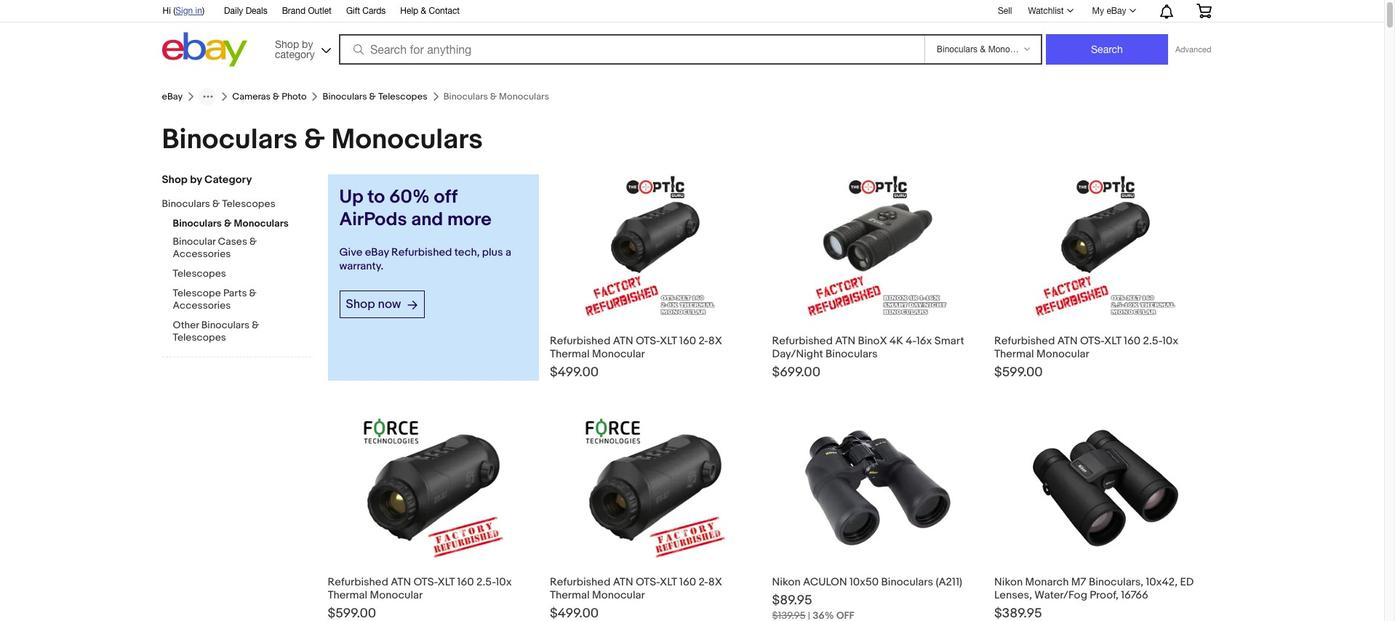 Task type: vqa. For each thing, say whether or not it's contained in the screenshot.
Thermal inside refurbished atn ots-xlt 160 2-8x thermal monocular
yes



Task type: locate. For each thing, give the bounding box(es) containing it.
ebay for my ebay
[[1107, 6, 1126, 16]]

atn inside the "refurbished atn ots-xlt 160 2.5-10x thermal monocular"
[[391, 576, 411, 590]]

1 vertical spatial shop
[[162, 173, 188, 187]]

160 inside refurbished atn ots-xlt 160 2.5-10x thermal monocular $599.00
[[1124, 335, 1141, 348]]

2-
[[699, 335, 708, 348], [699, 576, 708, 590]]

1 vertical spatial monoculars
[[234, 217, 289, 230]]

monocular inside the "refurbished atn ots-xlt 160 2.5-10x thermal monocular"
[[370, 589, 423, 603]]

xlt inside refurbished atn ots-xlt 160 2.5-10x thermal monocular $599.00
[[1104, 335, 1121, 348]]

0 vertical spatial binoculars & telescopes link
[[323, 91, 427, 103]]

cameras & photo link
[[232, 91, 307, 103]]

$89.95
[[772, 594, 812, 610]]

atn for $499.00
[[613, 335, 633, 348]]

thermal inside the "refurbished atn ots-xlt 160 2.5-10x thermal monocular"
[[328, 589, 367, 603]]

8x inside refurbished atn ots-xlt 160 2-8x thermal monocular
[[708, 576, 722, 590]]

monocular for refurbished atn ots-xlt 160 2-8x thermal monocular $499.00
[[592, 348, 645, 362]]

atn for $699.00
[[835, 335, 856, 348]]

1 vertical spatial 2.5-
[[476, 576, 496, 590]]

160 inside the "refurbished atn ots-xlt 160 2.5-10x thermal monocular"
[[457, 576, 474, 590]]

nikon aculon 10x50 binoculars (a211) $89.95
[[772, 576, 962, 610]]

cameras & photo
[[232, 91, 307, 103]]

1 horizontal spatial 2.5-
[[1143, 335, 1162, 348]]

& down photo in the top left of the page
[[304, 123, 325, 157]]

thermal
[[550, 348, 590, 362], [994, 348, 1034, 362], [328, 589, 367, 603], [550, 589, 590, 603]]

1 vertical spatial accessories
[[173, 300, 231, 312]]

refurbished
[[391, 246, 452, 260], [550, 335, 611, 348], [772, 335, 833, 348], [994, 335, 1055, 348], [328, 576, 388, 590], [550, 576, 611, 590]]

1 vertical spatial 10x
[[496, 576, 512, 590]]

2 nikon from the left
[[994, 576, 1023, 590]]

monocular inside the 'refurbished atn ots-xlt 160 2-8x thermal monocular $499.00'
[[592, 348, 645, 362]]

to
[[368, 186, 385, 209]]

atn inside the 'refurbished atn ots-xlt 160 2-8x thermal monocular $499.00'
[[613, 335, 633, 348]]

0 horizontal spatial shop
[[162, 173, 188, 187]]

nikon aculon 10x50 binoculars (a211) image
[[805, 416, 950, 562]]

none submit inside the shop by category banner
[[1046, 34, 1168, 65]]

by
[[302, 38, 313, 50], [190, 173, 202, 187]]

thermal inside refurbished atn ots-xlt 160 2.5-10x thermal monocular $599.00
[[994, 348, 1034, 362]]

2- inside refurbished atn ots-xlt 160 2-8x thermal monocular
[[699, 576, 708, 590]]

monoculars down binoculars & telescopes
[[331, 123, 483, 157]]

refurbished inside refurbished atn ots-xlt 160 2.5-10x thermal monocular $599.00
[[994, 335, 1055, 348]]

16x
[[916, 335, 932, 348]]

refurbished atn ots-xlt 160 2.5-10x thermal monocular image
[[1033, 175, 1178, 320], [361, 416, 506, 562]]

1 2- from the top
[[699, 335, 708, 348]]

0 horizontal spatial ebay
[[162, 91, 183, 103]]

thermal inside the 'refurbished atn ots-xlt 160 2-8x thermal monocular $499.00'
[[550, 348, 590, 362]]

1 vertical spatial binoculars & telescopes link
[[162, 198, 300, 212]]

binoculars & telescopes link
[[323, 91, 427, 103], [162, 198, 300, 212]]

brand outlet link
[[282, 4, 332, 20]]

2 vertical spatial ebay
[[365, 246, 389, 260]]

0 vertical spatial 2-
[[699, 335, 708, 348]]

none text field inside up to 60% off airpods and more give ebay refurbished tech, plus a warranty. element
[[772, 610, 806, 622]]

xlt
[[660, 335, 677, 348], [1104, 335, 1121, 348], [437, 576, 455, 590], [660, 576, 677, 590]]

shop left now
[[346, 297, 375, 312]]

1 horizontal spatial refurbished atn ots-xlt 160 2.5-10x thermal monocular image
[[1033, 175, 1178, 320]]

nikon inside 'nikon monarch m7 binoculars, 10x42, ed lenses, water/fog proof, 16766'
[[994, 576, 1023, 590]]

0 vertical spatial by
[[302, 38, 313, 50]]

nikon
[[772, 576, 801, 590], [994, 576, 1023, 590]]

category
[[204, 173, 252, 187]]

160 for refurbished atn ots-xlt 160 2.5-10x thermal monocular $599.00
[[1124, 335, 1141, 348]]

1 horizontal spatial ebay
[[365, 246, 389, 260]]

refurbished for refurbished atn binox 4k 4-16x smart day/night binoculars $699.00
[[772, 335, 833, 348]]

shop now
[[346, 297, 401, 312]]

4k
[[890, 335, 903, 348]]

& right the help on the top left of page
[[421, 6, 426, 16]]

10x
[[1162, 335, 1178, 348], [496, 576, 512, 590]]

shop now link
[[339, 291, 425, 319]]

0 vertical spatial 8x
[[708, 335, 722, 348]]

binoculars
[[323, 91, 367, 103], [162, 123, 298, 157], [162, 198, 210, 210], [173, 217, 222, 230], [201, 319, 250, 332], [826, 348, 878, 362], [881, 576, 933, 590]]

10x inside the "refurbished atn ots-xlt 160 2.5-10x thermal monocular"
[[496, 576, 512, 590]]

shop inside shop by category
[[275, 38, 299, 50]]

2.5- for refurbished atn ots-xlt 160 2.5-10x thermal monocular
[[476, 576, 496, 590]]

0 horizontal spatial nikon
[[772, 576, 801, 590]]

in
[[195, 6, 202, 16]]

help & contact link
[[400, 4, 460, 20]]

shop by category banner
[[155, 0, 1222, 71]]

0 vertical spatial refurbished atn ots-xlt 160 2-8x thermal monocular image
[[583, 175, 728, 320]]

ebay inside account navigation
[[1107, 6, 1126, 16]]

2.5- inside the "refurbished atn ots-xlt 160 2.5-10x thermal monocular"
[[476, 576, 496, 590]]

refurbished atn ots-xlt 160 2-8x thermal monocular image
[[583, 175, 728, 320], [583, 416, 728, 562]]

sell link
[[991, 6, 1019, 16]]

thermal inside refurbished atn ots-xlt 160 2-8x thermal monocular
[[550, 589, 590, 603]]

0 vertical spatial 10x
[[1162, 335, 1178, 348]]

by for category
[[302, 38, 313, 50]]

xlt inside refurbished atn ots-xlt 160 2-8x thermal monocular
[[660, 576, 677, 590]]

& right cases
[[250, 236, 257, 248]]

2.5- inside refurbished atn ots-xlt 160 2.5-10x thermal monocular $599.00
[[1143, 335, 1162, 348]]

by left 'category'
[[190, 173, 202, 187]]

accessories up telescope
[[173, 248, 231, 260]]

binoculars left 4k
[[826, 348, 878, 362]]

0 horizontal spatial 2.5-
[[476, 576, 496, 590]]

1 vertical spatial 2-
[[699, 576, 708, 590]]

2 horizontal spatial ebay
[[1107, 6, 1126, 16]]

nikon inside nikon aculon 10x50 binoculars (a211) $89.95
[[772, 576, 801, 590]]

ots- for refurbished atn ots-xlt 160 2-8x thermal monocular
[[636, 576, 660, 590]]

plus
[[482, 246, 503, 260]]

ots- inside refurbished atn ots-xlt 160 2-8x thermal monocular
[[636, 576, 660, 590]]

1 horizontal spatial by
[[302, 38, 313, 50]]

1 vertical spatial 8x
[[708, 576, 722, 590]]

None submit
[[1046, 34, 1168, 65]]

atn
[[613, 335, 633, 348], [835, 335, 856, 348], [1058, 335, 1078, 348], [391, 576, 411, 590], [613, 576, 633, 590]]

2 horizontal spatial shop
[[346, 297, 375, 312]]

binoculars up binoculars & monoculars
[[323, 91, 367, 103]]

ebay inside give ebay refurbished tech, plus a warranty.
[[365, 246, 389, 260]]

(a211)
[[936, 576, 962, 590]]

ots- inside the "refurbished atn ots-xlt 160 2.5-10x thermal monocular"
[[413, 576, 437, 590]]

160 for refurbished atn ots-xlt 160 2-8x thermal monocular $499.00
[[679, 335, 696, 348]]

1 horizontal spatial nikon
[[994, 576, 1023, 590]]

0 horizontal spatial binoculars & telescopes link
[[162, 198, 300, 212]]

nikon monarch m7 binoculars, 10x42, ed lenses, water/fog proof, 16766 link
[[994, 416, 1217, 622]]

1 accessories from the top
[[173, 248, 231, 260]]

ots- inside the 'refurbished atn ots-xlt 160 2-8x thermal monocular $499.00'
[[636, 335, 660, 348]]

other binoculars & telescopes link
[[173, 319, 311, 346]]

& inside account navigation
[[421, 6, 426, 16]]

2 2- from the top
[[699, 576, 708, 590]]

refurbished atn ots-xlt 160 2-8x thermal monocular
[[550, 576, 722, 603]]

nikon up $89.95
[[772, 576, 801, 590]]

brand
[[282, 6, 306, 16]]

shop by category
[[162, 173, 252, 187]]

& up cases
[[224, 217, 232, 230]]

1 horizontal spatial shop
[[275, 38, 299, 50]]

xlt inside the 'refurbished atn ots-xlt 160 2-8x thermal monocular $499.00'
[[660, 335, 677, 348]]

xlt inside the "refurbished atn ots-xlt 160 2.5-10x thermal monocular"
[[437, 576, 455, 590]]

10x for refurbished atn ots-xlt 160 2.5-10x thermal monocular
[[496, 576, 512, 590]]

nikon left monarch
[[994, 576, 1023, 590]]

accessories up other
[[173, 300, 231, 312]]

8x inside the 'refurbished atn ots-xlt 160 2-8x thermal monocular $499.00'
[[708, 335, 722, 348]]

advanced link
[[1168, 35, 1219, 64]]

2.5-
[[1143, 335, 1162, 348], [476, 576, 496, 590]]

by inside binoculars & monoculars main content
[[190, 173, 202, 187]]

& down telescope parts & accessories link
[[252, 319, 259, 332]]

monoculars up binocular cases & accessories link
[[234, 217, 289, 230]]

binoculars inside nikon aculon 10x50 binoculars (a211) $89.95
[[881, 576, 933, 590]]

by for category
[[190, 173, 202, 187]]

ots-
[[636, 335, 660, 348], [1080, 335, 1104, 348], [413, 576, 437, 590], [636, 576, 660, 590]]

water/fog
[[1035, 589, 1087, 603]]

thermal for refurbished atn ots-xlt 160 2-8x thermal monocular $499.00
[[550, 348, 590, 362]]

0 vertical spatial accessories
[[173, 248, 231, 260]]

refurbished inside the 'refurbished atn ots-xlt 160 2-8x thermal monocular $499.00'
[[550, 335, 611, 348]]

daily deals
[[224, 6, 267, 16]]

binoculars left (a211)
[[881, 576, 933, 590]]

0 vertical spatial shop
[[275, 38, 299, 50]]

)
[[202, 6, 204, 16]]

160 inside the 'refurbished atn ots-xlt 160 2-8x thermal monocular $499.00'
[[679, 335, 696, 348]]

atn inside refurbished atn ots-xlt 160 2.5-10x thermal monocular $599.00
[[1058, 335, 1078, 348]]

2 vertical spatial shop
[[346, 297, 375, 312]]

$499.00
[[550, 365, 599, 381]]

accessories
[[173, 248, 231, 260], [173, 300, 231, 312]]

10x50
[[850, 576, 879, 590]]

0 horizontal spatial by
[[190, 173, 202, 187]]

0 vertical spatial 2.5-
[[1143, 335, 1162, 348]]

160 inside refurbished atn ots-xlt 160 2-8x thermal monocular
[[679, 576, 696, 590]]

binocular
[[173, 236, 216, 248]]

telescopes
[[378, 91, 427, 103], [222, 198, 275, 210], [173, 268, 226, 280], [173, 332, 226, 344]]

1 horizontal spatial 10x
[[1162, 335, 1178, 348]]

atn inside "refurbished atn binox 4k 4-16x smart day/night binoculars $699.00"
[[835, 335, 856, 348]]

deals
[[246, 6, 267, 16]]

xlt for refurbished atn ots-xlt 160 2-8x thermal monocular
[[660, 576, 677, 590]]

1 vertical spatial refurbished atn ots-xlt 160 2.5-10x thermal monocular image
[[361, 416, 506, 562]]

1 vertical spatial refurbished atn ots-xlt 160 2-8x thermal monocular image
[[583, 416, 728, 562]]

ots- for refurbished atn ots-xlt 160 2.5-10x thermal monocular $599.00
[[1080, 335, 1104, 348]]

monocular for refurbished atn ots-xlt 160 2-8x thermal monocular
[[592, 589, 645, 603]]

category
[[275, 48, 315, 60]]

2 8x from the top
[[708, 576, 722, 590]]

160
[[679, 335, 696, 348], [1124, 335, 1141, 348], [457, 576, 474, 590], [679, 576, 696, 590]]

watchlist link
[[1020, 2, 1080, 20]]

off
[[434, 186, 457, 209]]

monoculars inside binoculars & telescopes binoculars & monoculars binocular cases & accessories telescopes telescope parts & accessories other binoculars & telescopes
[[234, 217, 289, 230]]

1 horizontal spatial binoculars & telescopes link
[[323, 91, 427, 103]]

by down brand outlet 'link'
[[302, 38, 313, 50]]

binoculars & telescopes link down 'category'
[[162, 198, 300, 212]]

shop inside up to 60% off airpods and more give ebay refurbished tech, plus a warranty. element
[[346, 297, 375, 312]]

gift cards link
[[346, 4, 386, 20]]

other
[[173, 319, 199, 332]]

1 nikon from the left
[[772, 576, 801, 590]]

shop
[[275, 38, 299, 50], [162, 173, 188, 187], [346, 297, 375, 312]]

ots- inside refurbished atn ots-xlt 160 2.5-10x thermal monocular $599.00
[[1080, 335, 1104, 348]]

10x42,
[[1146, 576, 1178, 590]]

daily deals link
[[224, 4, 267, 20]]

refurbished inside the "refurbished atn ots-xlt 160 2.5-10x thermal monocular"
[[328, 576, 388, 590]]

xlt for refurbished atn ots-xlt 160 2.5-10x thermal monocular $599.00
[[1104, 335, 1121, 348]]

0 vertical spatial ebay
[[1107, 6, 1126, 16]]

refurbished atn ots-xlt 160 2.5-10x thermal monocular
[[328, 576, 512, 603]]

account navigation
[[155, 0, 1222, 23]]

sign in link
[[176, 6, 202, 16]]

monarch
[[1025, 576, 1069, 590]]

now
[[378, 297, 401, 312]]

ebay
[[1107, 6, 1126, 16], [162, 91, 183, 103], [365, 246, 389, 260]]

monocular inside refurbished atn ots-xlt 160 2.5-10x thermal monocular $599.00
[[1037, 348, 1089, 362]]

10x inside refurbished atn ots-xlt 160 2.5-10x thermal monocular $599.00
[[1162, 335, 1178, 348]]

refurbished inside refurbished atn ots-xlt 160 2-8x thermal monocular
[[550, 576, 611, 590]]

2 refurbished atn ots-xlt 160 2-8x thermal monocular image from the top
[[583, 416, 728, 562]]

1 horizontal spatial monoculars
[[331, 123, 483, 157]]

by inside shop by category
[[302, 38, 313, 50]]

binoculars & telescopes link up binoculars & monoculars
[[323, 91, 427, 103]]

monoculars
[[331, 123, 483, 157], [234, 217, 289, 230]]

thermal for refurbished atn ots-xlt 160 2.5-10x thermal monocular $599.00
[[994, 348, 1034, 362]]

monocular inside refurbished atn ots-xlt 160 2-8x thermal monocular
[[592, 589, 645, 603]]

& left photo in the top left of the page
[[273, 91, 280, 103]]

8x for refurbished atn ots-xlt 160 2-8x thermal monocular
[[708, 576, 722, 590]]

xlt for refurbished atn ots-xlt 160 2-8x thermal monocular $499.00
[[660, 335, 677, 348]]

0 horizontal spatial 10x
[[496, 576, 512, 590]]

refurbished for refurbished atn ots-xlt 160 2-8x thermal monocular
[[550, 576, 611, 590]]

refurbished for refurbished atn ots-xlt 160 2-8x thermal monocular $499.00
[[550, 335, 611, 348]]

0 vertical spatial monoculars
[[331, 123, 483, 157]]

0 vertical spatial refurbished atn ots-xlt 160 2.5-10x thermal monocular image
[[1033, 175, 1178, 320]]

monocular
[[592, 348, 645, 362], [1037, 348, 1089, 362], [370, 589, 423, 603], [592, 589, 645, 603]]

shop left 'category'
[[162, 173, 188, 187]]

2 accessories from the top
[[173, 300, 231, 312]]

1 8x from the top
[[708, 335, 722, 348]]

2- inside the 'refurbished atn ots-xlt 160 2-8x thermal monocular $499.00'
[[699, 335, 708, 348]]

refurbished inside "refurbished atn binox 4k 4-16x smart day/night binoculars $699.00"
[[772, 335, 833, 348]]

None text field
[[772, 610, 806, 622]]

shop down brand
[[275, 38, 299, 50]]

1 vertical spatial by
[[190, 173, 202, 187]]

0 horizontal spatial monoculars
[[234, 217, 289, 230]]



Task type: describe. For each thing, give the bounding box(es) containing it.
shop by category button
[[268, 32, 334, 64]]

binoculars & monoculars main content
[[150, 82, 1234, 622]]

lenses,
[[994, 589, 1032, 603]]

10x for refurbished atn ots-xlt 160 2.5-10x thermal monocular $599.00
[[1162, 335, 1178, 348]]

2- for refurbished atn ots-xlt 160 2-8x thermal monocular $499.00
[[699, 335, 708, 348]]

ebay link
[[162, 91, 183, 103]]

aculon
[[803, 576, 847, 590]]

nikon for ed
[[994, 576, 1023, 590]]

smart
[[935, 335, 964, 348]]

& down the shop by category at the top of the page
[[212, 198, 220, 210]]

refurbished atn ots-xlt 160 2-8x thermal monocular $499.00
[[550, 335, 722, 381]]

binoculars down telescope parts & accessories link
[[201, 319, 250, 332]]

my ebay link
[[1084, 2, 1142, 20]]

1 vertical spatial ebay
[[162, 91, 183, 103]]

my
[[1092, 6, 1104, 16]]

binoculars up binocular
[[173, 217, 222, 230]]

my ebay
[[1092, 6, 1126, 16]]

refurbished for refurbished atn ots-xlt 160 2.5-10x thermal monocular $599.00
[[994, 335, 1055, 348]]

binoculars & telescopes binoculars & monoculars binocular cases & accessories telescopes telescope parts & accessories other binoculars & telescopes
[[162, 198, 289, 344]]

shop by category
[[275, 38, 315, 60]]

nikon for $89.95
[[772, 576, 801, 590]]

cases
[[218, 236, 247, 248]]

ebay for give ebay refurbished tech, plus a warranty.
[[365, 246, 389, 260]]

binoculars up 'category'
[[162, 123, 298, 157]]

refurbished atn ots-xlt 160 2-8x thermal monocular image inside refurbished atn ots-xlt 160 2-8x thermal monocular link
[[583, 416, 728, 562]]

nikon monarch m7 binoculars, 10x42, ed lenses, water/fog proof, 16766
[[994, 576, 1194, 603]]

8x for refurbished atn ots-xlt 160 2-8x thermal monocular $499.00
[[708, 335, 722, 348]]

hi ( sign in )
[[163, 6, 204, 16]]

gift cards
[[346, 6, 386, 16]]

atn for $599.00
[[1058, 335, 1078, 348]]

4-
[[906, 335, 916, 348]]

2- for refurbished atn ots-xlt 160 2-8x thermal monocular
[[699, 576, 708, 590]]

cameras
[[232, 91, 271, 103]]

atn inside refurbished atn ots-xlt 160 2-8x thermal monocular
[[613, 576, 633, 590]]

refurbished atn binox 4k 4-16x smart day/night binoculars image
[[805, 175, 950, 320]]

up to 60% off airpods and more
[[339, 186, 492, 231]]

$699.00
[[772, 365, 821, 381]]

thermal for refurbished atn ots-xlt 160 2-8x thermal monocular
[[550, 589, 590, 603]]

1 refurbished atn ots-xlt 160 2-8x thermal monocular image from the top
[[583, 175, 728, 320]]

ots- for refurbished atn ots-xlt 160 2-8x thermal monocular $499.00
[[636, 335, 660, 348]]

& right 'parts'
[[249, 287, 257, 300]]

shop for shop by category
[[275, 38, 299, 50]]

& up binoculars & monoculars
[[369, 91, 376, 103]]

60%
[[389, 186, 430, 209]]

photo
[[282, 91, 307, 103]]

give ebay refurbished tech, plus a warranty.
[[339, 246, 511, 273]]

0 horizontal spatial refurbished atn ots-xlt 160 2.5-10x thermal monocular image
[[361, 416, 506, 562]]

sign
[[176, 6, 193, 16]]

refurbished inside give ebay refurbished tech, plus a warranty.
[[391, 246, 452, 260]]

monocular for refurbished atn ots-xlt 160 2.5-10x thermal monocular $599.00
[[1037, 348, 1089, 362]]

160 for refurbished atn ots-xlt 160 2.5-10x thermal monocular
[[457, 576, 474, 590]]

sell
[[998, 6, 1012, 16]]

binoculars inside "refurbished atn binox 4k 4-16x smart day/night binoculars $699.00"
[[826, 348, 878, 362]]

warranty.
[[339, 260, 383, 273]]

telescopes link
[[173, 268, 311, 282]]

ots- for refurbished atn ots-xlt 160 2.5-10x thermal monocular
[[413, 576, 437, 590]]

binox
[[858, 335, 887, 348]]

m7
[[1071, 576, 1086, 590]]

advanced
[[1175, 45, 1211, 54]]

ed
[[1180, 576, 1194, 590]]

outlet
[[308, 6, 332, 16]]

refurbished for refurbished atn ots-xlt 160 2.5-10x thermal monocular
[[328, 576, 388, 590]]

brand outlet
[[282, 6, 332, 16]]

a
[[505, 246, 511, 260]]

Search for anything text field
[[341, 36, 922, 63]]

monocular for refurbished atn ots-xlt 160 2.5-10x thermal monocular
[[370, 589, 423, 603]]

shop for shop by category
[[162, 173, 188, 187]]

2.5- for refurbished atn ots-xlt 160 2.5-10x thermal monocular $599.00
[[1143, 335, 1162, 348]]

(
[[173, 6, 176, 16]]

thermal for refurbished atn ots-xlt 160 2.5-10x thermal monocular
[[328, 589, 367, 603]]

up to 60% off airpods and more give ebay refurbished tech, plus a warranty. element
[[322, 157, 1222, 622]]

more
[[447, 209, 492, 231]]

xlt for refurbished atn ots-xlt 160 2.5-10x thermal monocular
[[437, 576, 455, 590]]

refurbished atn binox 4k 4-16x smart day/night binoculars $699.00
[[772, 335, 964, 381]]

binoculars,
[[1089, 576, 1144, 590]]

shop for shop now
[[346, 297, 375, 312]]

day/night
[[772, 348, 823, 362]]

binocular cases & accessories link
[[173, 236, 311, 262]]

telescope
[[173, 287, 221, 300]]

binoculars & monoculars
[[162, 123, 483, 157]]

daily
[[224, 6, 243, 16]]

nikon monarch m7 binoculars, 10x42, ed lenses, water/fog proof, 16766 image
[[1033, 416, 1178, 562]]

cards
[[362, 6, 386, 16]]

and
[[411, 209, 443, 231]]

contact
[[429, 6, 460, 16]]

refurbished atn ots-xlt 160 2.5-10x thermal monocular $599.00
[[994, 335, 1178, 381]]

refurbished atn ots-xlt 160 2-8x thermal monocular link
[[550, 416, 772, 622]]

refurbished atn ots-xlt 160 2.5-10x thermal monocular link
[[328, 416, 550, 622]]

watchlist
[[1028, 6, 1064, 16]]

give
[[339, 246, 362, 260]]

16766
[[1121, 589, 1148, 603]]

your shopping cart image
[[1195, 4, 1212, 18]]

airpods
[[339, 209, 407, 231]]

gift
[[346, 6, 360, 16]]

tech,
[[455, 246, 480, 260]]

binoculars & telescopes
[[323, 91, 427, 103]]

parts
[[223, 287, 247, 300]]

160 for refurbished atn ots-xlt 160 2-8x thermal monocular
[[679, 576, 696, 590]]

help
[[400, 6, 418, 16]]

help & contact
[[400, 6, 460, 16]]

hi
[[163, 6, 171, 16]]

proof,
[[1090, 589, 1119, 603]]

up
[[339, 186, 363, 209]]

telescope parts & accessories link
[[173, 287, 311, 314]]

binoculars down the shop by category at the top of the page
[[162, 198, 210, 210]]

$599.00
[[994, 365, 1043, 381]]



